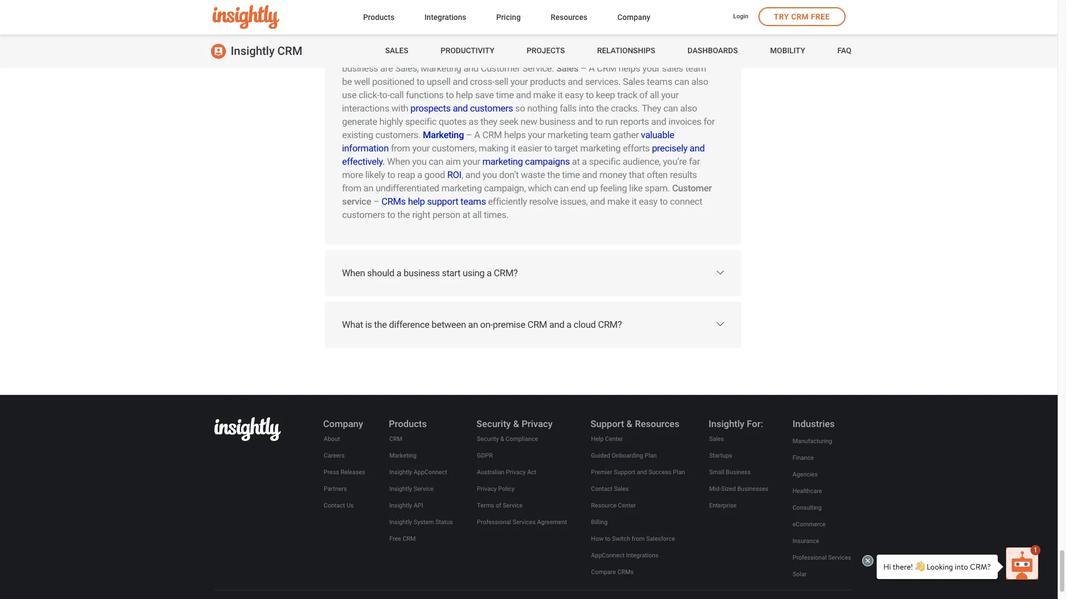 Task type: describe. For each thing, give the bounding box(es) containing it.
precisely and effectively. link
[[342, 143, 705, 167]]

0 horizontal spatial help
[[408, 196, 425, 207]]

terms of service link
[[477, 501, 523, 513]]

0 horizontal spatial crm?
[[494, 268, 518, 279]]

security & compliance link
[[477, 434, 539, 446]]

businesses
[[738, 486, 769, 493]]

how to switch from salesforce link
[[591, 534, 676, 546]]

to up functions
[[417, 76, 425, 87]]

0 horizontal spatial resources
[[551, 13, 588, 21]]

click-
[[359, 90, 380, 101]]

compare crms
[[591, 570, 634, 577]]

a inside using a crm.
[[713, 36, 718, 47]]

to inside 'so nothing falls into the cracks. they can also generate highly specific quotes as they seek new business and to run reports and invoices for existing customers.'
[[595, 116, 603, 127]]

specific inside at a specific audience, you're far more likely to reap a good
[[589, 156, 621, 167]]

sales up are on the left
[[385, 46, 409, 55]]

efficiently resolve issues, and make it easy to connect customers to the right person at all times.
[[342, 196, 703, 221]]

can left benefit
[[620, 36, 635, 47]]

to right how
[[605, 536, 611, 543]]

that inside , and you don't waste the time and money that often results from an undifferentiated marketing campaign, which can end up feeling like spam.
[[629, 170, 645, 181]]

prospects and customers
[[411, 103, 513, 114]]

insightly appconnect
[[390, 470, 447, 477]]

gather
[[613, 130, 639, 141]]

0 vertical spatial privacy
[[522, 419, 553, 430]]

like
[[629, 183, 643, 194]]

far
[[689, 156, 700, 167]]

resolve
[[530, 196, 558, 207]]

australian privacy act
[[477, 470, 537, 477]]

0 horizontal spatial plan
[[645, 453, 657, 460]]

salesforce
[[647, 536, 675, 543]]

1 vertical spatial company
[[323, 419, 363, 430]]

marketing up don't at the left top of page
[[483, 156, 523, 167]]

crm link
[[389, 434, 403, 446]]

resource center
[[591, 503, 636, 510]]

1 or from the left
[[473, 36, 481, 47]]

the inside efficiently resolve issues, and make it easy to connect customers to the right person at all times.
[[398, 210, 410, 221]]

can inside , and you don't waste the time and money that often results from an undifferentiated marketing campaign, which can end up feeling like spam.
[[554, 183, 569, 194]]

industries link
[[792, 418, 836, 431]]

marketing up target
[[548, 130, 588, 141]]

insightly for insightly system status
[[390, 520, 412, 527]]

& for resources
[[627, 419, 633, 430]]

so
[[515, 103, 525, 114]]

us
[[347, 503, 354, 510]]

0 vertical spatial insightly logo link
[[212, 5, 345, 29]]

0 vertical spatial customers
[[470, 103, 513, 114]]

feeling
[[600, 183, 627, 194]]

at inside at a specific audience, you're far more likely to reap a good
[[572, 156, 580, 167]]

includes
[[386, 50, 419, 61]]

professional services link
[[792, 553, 852, 565]]

sales,
[[395, 63, 419, 74]]

to inside this includes both b2b and b2c businesses. the teams most likely to use a crm in any business are sales, marketing and customer service.
[[636, 50, 644, 61]]

mobility link
[[771, 34, 806, 68]]

marketing for marketing – a crm helps your marketing team gather
[[423, 130, 464, 141]]

in
[[692, 50, 699, 61]]

well
[[354, 76, 370, 87]]

efforts
[[623, 143, 650, 154]]

– for support
[[373, 196, 379, 207]]

2 or from the left
[[574, 36, 583, 47]]

track
[[618, 90, 638, 101]]

to left right
[[387, 210, 395, 221]]

a right "start"
[[487, 268, 492, 279]]

products link
[[363, 10, 395, 25]]

1 vertical spatial it
[[511, 143, 516, 154]]

0 vertical spatial that
[[398, 36, 414, 47]]

small
[[710, 470, 725, 477]]

and up valuable
[[652, 116, 667, 127]]

business up "this"
[[360, 36, 396, 47]]

use inside – a crm helps your sales team be well positioned to upsell and cross-sell your products and services. sales teams can also use click-to-call functions to help save time and make it easy to keep track of all your interactions with
[[342, 90, 357, 101]]

reports
[[621, 116, 649, 127]]

1 horizontal spatial of
[[526, 36, 534, 47]]

2 vertical spatial privacy
[[477, 486, 497, 493]]

0 vertical spatial company
[[618, 13, 651, 21]]

0 vertical spatial sales link
[[385, 34, 409, 68]]

gdpr link
[[477, 451, 494, 463]]

make inside – a crm helps your sales team be well positioned to upsell and cross-sell your products and services. sales teams can also use click-to-call functions to help save time and make it easy to keep track of all your interactions with
[[534, 90, 556, 101]]

service
[[342, 196, 371, 207]]

– for helps
[[581, 63, 587, 74]]

2 vertical spatial of
[[496, 503, 502, 510]]

contact us link
[[323, 501, 354, 513]]

and up 'cross-' at the top
[[464, 63, 479, 74]]

compare crms link
[[591, 567, 635, 580]]

1 vertical spatial insightly logo image
[[214, 418, 281, 442]]

api
[[414, 503, 423, 510]]

1 vertical spatial products
[[389, 419, 427, 430]]

target
[[555, 143, 578, 154]]

mid-
[[710, 486, 721, 493]]

the
[[546, 50, 562, 61]]

any
[[701, 50, 716, 61]]

australian privacy act link
[[477, 467, 537, 480]]

and right b2b
[[460, 50, 475, 61]]

times.
[[484, 210, 509, 221]]

call
[[390, 90, 404, 101]]

from down "customers."
[[391, 143, 410, 154]]

solar link
[[792, 570, 808, 582]]

act
[[527, 470, 537, 477]]

a right reap
[[418, 170, 422, 181]]

crms for compare
[[618, 570, 634, 577]]

and left the cloud
[[550, 320, 565, 331]]

and inside efficiently resolve issues, and make it easy to connect customers to the right person at all times.
[[590, 196, 605, 207]]

services for professional services agreement
[[513, 520, 536, 527]]

support inside the premier support and success plan "link"
[[614, 470, 636, 477]]

end
[[571, 183, 586, 194]]

when for when you can aim your marketing campaigns
[[387, 156, 410, 167]]

enterprise link
[[709, 501, 738, 513]]

cross-
[[470, 76, 495, 87]]

your up ,
[[463, 156, 481, 167]]

make inside efficiently resolve issues, and make it easy to connect customers to the right person at all times.
[[608, 196, 630, 207]]

both
[[421, 50, 440, 61]]

1 vertical spatial integrations
[[626, 553, 659, 560]]

a right should
[[397, 268, 402, 279]]

crm inside this includes both b2b and b2c businesses. the teams most likely to use a crm in any business are sales, marketing and customer service.
[[670, 50, 690, 61]]

agreement
[[537, 520, 567, 527]]

crms for –
[[382, 196, 406, 207]]

privacy policy link
[[477, 484, 515, 496]]

crm inside button
[[792, 12, 809, 21]]

sales up resource center
[[614, 486, 629, 493]]

can inside – a crm helps your sales team be well positioned to upsell and cross-sell your products and services. sales teams can also use click-to-call functions to help save time and make it easy to keep track of all your interactions with
[[675, 76, 690, 87]]

contact for contact sales
[[591, 486, 613, 493]]

to down upsell
[[446, 90, 454, 101]]

your right sell on the left of page
[[511, 76, 528, 87]]

0 vertical spatial marketing link
[[423, 130, 464, 141]]

they
[[481, 116, 498, 127]]

save
[[475, 90, 494, 101]]

audience,
[[623, 156, 661, 167]]

marketing inside this includes both b2b and b2c businesses. the teams most likely to use a crm in any business are sales, marketing and customer service.
[[421, 63, 462, 74]]

free crm
[[390, 536, 416, 543]]

you're
[[663, 156, 687, 167]]

your down benefit
[[643, 63, 660, 74]]

0 vertical spatial insightly logo image
[[212, 5, 279, 29]]

1 vertical spatial team
[[590, 130, 611, 141]]

and up quotes
[[453, 103, 468, 114]]

valuable information link
[[342, 130, 675, 154]]

terms
[[477, 503, 494, 510]]

finance link
[[792, 453, 815, 465]]

don't
[[499, 170, 519, 181]]

positioned
[[372, 76, 415, 87]]

with
[[392, 103, 409, 114]]

about link
[[323, 434, 341, 446]]

the right is
[[374, 320, 387, 331]]

0 horizontal spatial free
[[390, 536, 401, 543]]

the inside 'so nothing falls into the cracks. they can also generate highly specific quotes as they seek new business and to run reports and invoices for existing customers.'
[[596, 103, 609, 114]]

1 horizontal spatial resources
[[635, 419, 680, 430]]

precisely
[[652, 143, 688, 154]]

a up end
[[582, 156, 587, 167]]

contact sales
[[591, 486, 629, 493]]

teams inside this includes both b2b and b2c businesses. the teams most likely to use a crm in any business are sales, marketing and customer service.
[[564, 50, 589, 61]]

careers link
[[323, 451, 345, 463]]

crm.
[[342, 50, 364, 61]]

appconnect inside "appconnect integrations" link
[[591, 553, 625, 560]]

from your customers, making it easier to target marketing efforts
[[389, 143, 652, 154]]

1 horizontal spatial an
[[468, 320, 478, 331]]

try crm free
[[774, 12, 830, 21]]

login
[[734, 13, 749, 20]]

crms help support teams link
[[382, 196, 486, 207]]

1 vertical spatial a
[[474, 130, 480, 141]]

businesses.
[[496, 50, 544, 61]]

0 horizontal spatial integrations
[[425, 13, 467, 21]]

1 vertical spatial service
[[503, 503, 523, 510]]

crm inside – a crm helps your sales team be well positioned to upsell and cross-sell your products and services. sales teams can also use click-to-call functions to help save time and make it easy to keep track of all your interactions with
[[597, 63, 617, 74]]

, and you don't waste the time and money that often results from an undifferentiated marketing campaign, which can end up feeling like spam.
[[342, 170, 697, 194]]

0 horizontal spatial teams
[[461, 196, 486, 207]]

0 horizontal spatial you
[[412, 156, 427, 167]]

and up the so
[[516, 90, 531, 101]]

1 vertical spatial insightly logo link
[[214, 418, 281, 444]]

1 vertical spatial marketing link
[[389, 451, 417, 463]]

to up into
[[586, 90, 594, 101]]

sales inside – a crm helps your sales team be well positioned to upsell and cross-sell your products and services. sales teams can also use click-to-call functions to help save time and make it easy to keep track of all your interactions with
[[623, 76, 645, 87]]

should
[[367, 268, 395, 279]]

consulting
[[793, 505, 822, 512]]

at inside efficiently resolve issues, and make it easy to connect customers to the right person at all times.
[[463, 210, 471, 221]]

compare
[[591, 570, 616, 577]]

handles
[[416, 36, 448, 47]]

1 horizontal spatial crm?
[[598, 320, 622, 331]]

to up campaigns
[[545, 143, 553, 154]]

insightly appconnect link
[[389, 467, 448, 480]]

1 vertical spatial sales link
[[709, 434, 725, 446]]

start
[[442, 268, 461, 279]]

press releases
[[324, 470, 365, 477]]

sales down the
[[556, 63, 579, 74]]

and up up
[[582, 170, 598, 181]]

1 vertical spatial using
[[463, 268, 485, 279]]

likely inside this includes both b2b and b2c businesses. the teams most likely to use a crm in any business are sales, marketing and customer service.
[[614, 50, 634, 61]]

security for security & privacy
[[477, 419, 511, 430]]



Task type: vqa. For each thing, say whether or not it's contained in the screenshot.
Terms of Service
yes



Task type: locate. For each thing, give the bounding box(es) containing it.
your up easier
[[528, 130, 546, 141]]

from down more
[[342, 183, 362, 194]]

1 vertical spatial sales
[[662, 63, 684, 74]]

0 vertical spatial marketing
[[421, 63, 462, 74]]

1 horizontal spatial –
[[466, 130, 472, 141]]

your down "customers."
[[412, 143, 430, 154]]

0 vertical spatial teams
[[564, 50, 589, 61]]

at down target
[[572, 156, 580, 167]]

sales link right "this"
[[385, 34, 409, 68]]

crms down "undifferentiated"
[[382, 196, 406, 207]]

1 horizontal spatial you
[[483, 170, 497, 181]]

1 vertical spatial customers
[[342, 210, 385, 221]]

center for help center
[[605, 436, 623, 443]]

1 horizontal spatial company
[[618, 13, 651, 21]]

1 horizontal spatial when
[[387, 156, 410, 167]]

0 vertical spatial –
[[581, 63, 587, 74]]

sales link up startups
[[709, 434, 725, 446]]

security up security & compliance
[[477, 419, 511, 430]]

0 horizontal spatial specific
[[405, 116, 437, 127]]

and inside precisely and effectively.
[[690, 143, 705, 154]]

prospects
[[411, 103, 451, 114]]

premise
[[493, 320, 526, 331]]

0 vertical spatial an
[[364, 183, 374, 194]]

you inside , and you don't waste the time and money that often results from an undifferentiated marketing campaign, which can end up feeling like spam.
[[483, 170, 497, 181]]

insightly for insightly crm
[[231, 44, 275, 58]]

easy inside – a crm helps your sales team be well positioned to upsell and cross-sell your products and services. sales teams can also use click-to-call functions to help save time and make it easy to keep track of all your interactions with
[[565, 90, 584, 101]]

time up end
[[562, 170, 580, 181]]

and up far
[[690, 143, 705, 154]]

to-
[[380, 90, 390, 101]]

1 vertical spatial appconnect
[[591, 553, 625, 560]]

– right service
[[373, 196, 379, 207]]

business
[[726, 470, 751, 477]]

use inside this includes both b2b and b2c businesses. the teams most likely to use a crm in any business are sales, marketing and customer service.
[[647, 50, 661, 61]]

can right the they
[[664, 103, 678, 114]]

plan inside "link"
[[673, 470, 685, 477]]

specific down prospects
[[405, 116, 437, 127]]

0 horizontal spatial or
[[473, 36, 481, 47]]

1 horizontal spatial use
[[647, 50, 661, 61]]

insightly for insightly for:
[[709, 419, 745, 430]]

0 vertical spatial helps
[[619, 63, 641, 74]]

1 horizontal spatial using
[[688, 36, 710, 47]]

terms of service
[[477, 503, 523, 510]]

customers down service
[[342, 210, 385, 221]]

benefit
[[637, 36, 665, 47]]

appconnect inside insightly appconnect link
[[414, 470, 447, 477]]

professional services
[[793, 555, 852, 562]]

marketing inside , and you don't waste the time and money that often results from an undifferentiated marketing campaign, which can end up feeling like spam.
[[442, 183, 482, 194]]

likely
[[614, 50, 634, 61], [365, 170, 385, 181]]

use down be
[[342, 90, 357, 101]]

valuable
[[641, 130, 675, 141]]

teams right the
[[564, 50, 589, 61]]

services inside "professional services" link
[[829, 555, 852, 562]]

1 horizontal spatial sales
[[662, 63, 684, 74]]

a down the as
[[474, 130, 480, 141]]

1 horizontal spatial integrations
[[626, 553, 659, 560]]

0 horizontal spatial easy
[[565, 90, 584, 101]]

1 horizontal spatial service
[[503, 503, 523, 510]]

customer service
[[342, 183, 712, 207]]

customers,
[[432, 143, 477, 154]]

easy inside efficiently resolve issues, and make it easy to connect customers to the right person at all times.
[[639, 196, 658, 207]]

it inside efficiently resolve issues, and make it easy to connect customers to the right person at all times.
[[632, 196, 637, 207]]

often
[[647, 170, 668, 181]]

sales inside – a crm helps your sales team be well positioned to upsell and cross-sell your products and services. sales teams can also use click-to-call functions to help save time and make it easy to keep track of all your interactions with
[[662, 63, 684, 74]]

easy
[[565, 90, 584, 101], [639, 196, 658, 207]]

center right help on the right bottom
[[605, 436, 623, 443]]

security & compliance
[[477, 436, 538, 443]]

at right person
[[463, 210, 471, 221]]

0 horizontal spatial of
[[496, 503, 502, 510]]

using inside using a crm.
[[688, 36, 710, 47]]

about
[[324, 436, 340, 443]]

1 horizontal spatial likely
[[614, 50, 634, 61]]

0 horizontal spatial sales
[[450, 36, 471, 47]]

0 vertical spatial support
[[591, 419, 625, 430]]

1 vertical spatial support
[[614, 470, 636, 477]]

also inside 'so nothing falls into the cracks. they can also generate highly specific quotes as they seek new business and to run reports and invoices for existing customers.'
[[681, 103, 697, 114]]

1 vertical spatial help
[[408, 196, 425, 207]]

you down when you can aim your marketing campaigns
[[483, 170, 497, 181]]

of up the they
[[640, 90, 648, 101]]

an left on- on the left
[[468, 320, 478, 331]]

from right benefit
[[667, 36, 686, 47]]

1 vertical spatial plan
[[673, 470, 685, 477]]

when for when should a business start using a crm?
[[342, 268, 365, 279]]

1 horizontal spatial customers
[[470, 103, 513, 114]]

0 horizontal spatial it
[[511, 143, 516, 154]]

– up services.
[[581, 63, 587, 74]]

teams inside – a crm helps your sales team be well positioned to upsell and cross-sell your products and services. sales teams can also use click-to-call functions to help save time and make it easy to keep track of all your interactions with
[[647, 76, 673, 87]]

your up the they
[[661, 90, 679, 101]]

that up like on the top right of page
[[629, 170, 645, 181]]

more
[[342, 170, 363, 181]]

privacy left act
[[506, 470, 526, 477]]

services for professional services
[[829, 555, 852, 562]]

center for resource center
[[618, 503, 636, 510]]

and down up
[[590, 196, 605, 207]]

1 horizontal spatial a
[[589, 63, 595, 74]]

can up good
[[429, 156, 444, 167]]

– inside – a crm helps your sales team be well positioned to upsell and cross-sell your products and services. sales teams can also use click-to-call functions to help save time and make it easy to keep track of all your interactions with
[[581, 63, 587, 74]]

insightly for insightly service
[[390, 486, 412, 493]]

1 horizontal spatial that
[[629, 170, 645, 181]]

0 vertical spatial service
[[414, 486, 434, 493]]

0 vertical spatial of
[[526, 36, 534, 47]]

0 vertical spatial products
[[536, 36, 572, 47]]

professional services agreement link
[[477, 517, 568, 530]]

appconnect integrations link
[[591, 551, 659, 563]]

appconnect up insightly service
[[414, 470, 447, 477]]

2 horizontal spatial it
[[632, 196, 637, 207]]

business inside this includes both b2b and b2c businesses. the teams most likely to use a crm in any business are sales, marketing and customer service.
[[342, 63, 378, 74]]

1 horizontal spatial contact
[[591, 486, 613, 493]]

crms down "appconnect integrations" link
[[618, 570, 634, 577]]

1 vertical spatial that
[[629, 170, 645, 181]]

0 vertical spatial a
[[589, 63, 595, 74]]

of inside – a crm helps your sales team be well positioned to upsell and cross-sell your products and services. sales teams can also use click-to-call functions to help save time and make it easy to keep track of all your interactions with
[[640, 90, 648, 101]]

1 horizontal spatial professional
[[793, 555, 827, 562]]

and inside "link"
[[637, 470, 647, 477]]

a left the cloud
[[567, 320, 572, 331]]

releases
[[341, 470, 365, 477]]

1 vertical spatial when
[[342, 268, 365, 279]]

1 vertical spatial –
[[466, 130, 472, 141]]

time down sell on the left of page
[[496, 90, 514, 101]]

0 vertical spatial team
[[686, 63, 707, 74]]

1 vertical spatial customer
[[672, 183, 712, 194]]

helps
[[619, 63, 641, 74], [504, 130, 526, 141]]

customer up sell on the left of page
[[481, 63, 521, 74]]

service down policy
[[503, 503, 523, 510]]

products up the
[[536, 36, 572, 47]]

resource center link
[[591, 501, 637, 513]]

into
[[579, 103, 594, 114]]

sales
[[385, 46, 409, 55], [556, 63, 579, 74], [623, 76, 645, 87], [710, 436, 724, 443], [614, 486, 629, 493]]

insightly logo image
[[212, 5, 279, 29], [214, 418, 281, 442]]

customer inside the customer service
[[672, 183, 712, 194]]

a
[[713, 36, 718, 47], [663, 50, 668, 61], [582, 156, 587, 167], [418, 170, 422, 181], [397, 268, 402, 279], [487, 268, 492, 279], [567, 320, 572, 331]]

& for compliance
[[501, 436, 504, 443]]

between
[[432, 320, 466, 331]]

likely down effectively.
[[365, 170, 385, 181]]

a inside – a crm helps your sales team be well positioned to upsell and cross-sell your products and services. sales teams can also use click-to-call functions to help save time and make it easy to keep track of all your interactions with
[[589, 63, 595, 74]]

to inside at a specific audience, you're far more likely to reap a good
[[387, 170, 395, 181]]

security for security & compliance
[[477, 436, 499, 443]]

dashboards link
[[688, 34, 738, 68]]

marketing campaigns link
[[483, 156, 570, 167]]

team down in
[[686, 63, 707, 74]]

professional for professional services
[[793, 555, 827, 562]]

premier support and success plan
[[591, 470, 685, 477]]

insightly api
[[390, 503, 423, 510]]

marketing
[[483, 36, 524, 47], [548, 130, 588, 141], [580, 143, 621, 154], [483, 156, 523, 167], [442, 183, 482, 194]]

marketing up upsell
[[421, 63, 462, 74]]

0 vertical spatial all
[[650, 90, 659, 101]]

onboarding
[[612, 453, 644, 460]]

when up reap
[[387, 156, 410, 167]]

2 vertical spatial teams
[[461, 196, 486, 207]]

guided onboarding plan link
[[591, 451, 658, 463]]

as
[[469, 116, 479, 127]]

1 vertical spatial of
[[640, 90, 648, 101]]

1 vertical spatial also
[[681, 103, 697, 114]]

2 vertical spatial marketing
[[390, 453, 417, 460]]

0 vertical spatial crms
[[382, 196, 406, 207]]

0 vertical spatial sales
[[450, 36, 471, 47]]

free inside button
[[811, 12, 830, 21]]

premier
[[591, 470, 613, 477]]

0 vertical spatial you
[[412, 156, 427, 167]]

& left compliance
[[501, 436, 504, 443]]

upsell
[[427, 76, 451, 87]]

0 horizontal spatial contact
[[324, 503, 345, 510]]

& up compliance
[[513, 419, 520, 430]]

likely inside at a specific audience, you're far more likely to reap a good
[[365, 170, 385, 181]]

0 horizontal spatial sales link
[[385, 34, 409, 68]]

plan right success
[[673, 470, 685, 477]]

customer inside this includes both b2b and b2c businesses. the teams most likely to use a crm in any business are sales, marketing and customer service.
[[481, 63, 521, 74]]

team inside – a crm helps your sales team be well positioned to upsell and cross-sell your products and services. sales teams can also use click-to-call functions to help save time and make it easy to keep track of all your interactions with
[[686, 63, 707, 74]]

support down guided onboarding plan link
[[614, 470, 636, 477]]

b2c
[[478, 50, 494, 61]]

make down feeling
[[608, 196, 630, 207]]

healthcare
[[793, 488, 823, 496]]

is
[[365, 320, 372, 331]]

insightly for insightly appconnect
[[390, 470, 412, 477]]

marketing link down crm link
[[389, 451, 417, 463]]

specific inside 'so nothing falls into the cracks. they can also generate highly specific quotes as they seek new business and to run reports and invoices for existing customers.'
[[405, 116, 437, 127]]

0 vertical spatial also
[[692, 76, 709, 87]]

healthcare link
[[792, 486, 823, 498]]

1 vertical spatial all
[[473, 210, 482, 221]]

marketing down gather at the right top of the page
[[580, 143, 621, 154]]

1 vertical spatial privacy
[[506, 470, 526, 477]]

0 vertical spatial time
[[496, 90, 514, 101]]

insightly logo link
[[212, 5, 345, 29], [214, 418, 281, 444]]

0 vertical spatial integrations
[[425, 13, 467, 21]]

teams up the they
[[647, 76, 673, 87]]

using
[[688, 36, 710, 47], [463, 268, 485, 279]]

and right ,
[[466, 170, 481, 181]]

the inside , and you don't waste the time and money that often results from an undifferentiated marketing campaign, which can end up feeling like spam.
[[548, 170, 560, 181]]

0 vertical spatial appconnect
[[414, 470, 447, 477]]

cracks.
[[611, 103, 640, 114]]

the left right
[[398, 210, 410, 221]]

it inside – a crm helps your sales team be well positioned to upsell and cross-sell your products and services. sales teams can also use click-to-call functions to help save time and make it easy to keep track of all your interactions with
[[558, 90, 563, 101]]

help center link
[[591, 434, 624, 446]]

1 horizontal spatial sales link
[[709, 434, 725, 446]]

& for privacy
[[513, 419, 520, 430]]

0 vertical spatial likely
[[614, 50, 634, 61]]

new
[[521, 116, 538, 127]]

security up gdpr
[[477, 436, 499, 443]]

all left times.
[[473, 210, 482, 221]]

0 vertical spatial products
[[363, 13, 395, 21]]

center right "resource"
[[618, 503, 636, 510]]

privacy
[[522, 419, 553, 430], [506, 470, 526, 477], [477, 486, 497, 493]]

appconnect
[[414, 470, 447, 477], [591, 553, 625, 560]]

1 vertical spatial contact
[[324, 503, 345, 510]]

to down spam.
[[660, 196, 668, 207]]

make up nothing
[[534, 90, 556, 101]]

crm? up premise
[[494, 268, 518, 279]]

likely right most in the right top of the page
[[614, 50, 634, 61]]

1 vertical spatial likely
[[365, 170, 385, 181]]

from right the switch
[[632, 536, 645, 543]]

status
[[436, 520, 453, 527]]

1 horizontal spatial helps
[[619, 63, 641, 74]]

0 vertical spatial help
[[456, 90, 473, 101]]

0 horizontal spatial service
[[414, 486, 434, 493]]

this includes both b2b and b2c businesses. the teams most likely to use a crm in any business are sales, marketing and customer service.
[[342, 50, 716, 74]]

resources up services
[[551, 13, 588, 21]]

security inside security & compliance link
[[477, 436, 499, 443]]

policy
[[499, 486, 515, 493]]

time inside – a crm helps your sales team be well positioned to upsell and cross-sell your products and services. sales teams can also use click-to-call functions to help save time and make it easy to keep track of all your interactions with
[[496, 90, 514, 101]]

0 horizontal spatial &
[[501, 436, 504, 443]]

run
[[605, 116, 618, 127]]

contact for contact us
[[324, 503, 345, 510]]

crms
[[382, 196, 406, 207], [618, 570, 634, 577]]

an inside , and you don't waste the time and money that often results from an undifferentiated marketing campaign, which can end up feeling like spam.
[[364, 183, 374, 194]]

all inside efficiently resolve issues, and make it easy to connect customers to the right person at all times.
[[473, 210, 482, 221]]

0 horizontal spatial helps
[[504, 130, 526, 141]]

ecommerce
[[793, 522, 826, 529]]

integrations link
[[425, 10, 467, 25]]

marketing down ,
[[442, 183, 482, 194]]

sales up startups
[[710, 436, 724, 443]]

guided
[[591, 453, 611, 460]]

mobility
[[771, 46, 806, 55]]

seek
[[500, 116, 519, 127]]

it
[[558, 90, 563, 101], [511, 143, 516, 154], [632, 196, 637, 207]]

helps up from your customers, making it easier to target marketing efforts
[[504, 130, 526, 141]]

1 horizontal spatial appconnect
[[591, 553, 625, 560]]

roi
[[447, 170, 462, 181]]

0 horizontal spatial likely
[[365, 170, 385, 181]]

marketing up businesses.
[[483, 36, 524, 47]]

support up help center
[[591, 419, 625, 430]]

0 horizontal spatial marketing link
[[389, 451, 417, 463]]

1 horizontal spatial services
[[829, 555, 852, 562]]

professional for professional services agreement
[[477, 520, 511, 527]]

business left "start"
[[404, 268, 440, 279]]

0 horizontal spatial a
[[474, 130, 480, 141]]

marketing down crm link
[[390, 453, 417, 460]]

1 horizontal spatial &
[[513, 419, 520, 430]]

insightly for insightly api
[[390, 503, 412, 510]]

security
[[477, 419, 511, 430], [477, 436, 499, 443]]

spam.
[[645, 183, 670, 194]]

customers inside efficiently resolve issues, and make it easy to connect customers to the right person at all times.
[[342, 210, 385, 221]]

that up includes
[[398, 36, 414, 47]]

company up about at the bottom
[[323, 419, 363, 430]]

crm?
[[494, 268, 518, 279], [598, 320, 622, 331]]

to down benefit
[[636, 50, 644, 61]]

and left services.
[[568, 76, 583, 87]]

0 vertical spatial plan
[[645, 453, 657, 460]]

sales up track
[[623, 76, 645, 87]]

try crm free button
[[759, 7, 846, 26]]

0 vertical spatial crm?
[[494, 268, 518, 279]]

&
[[513, 419, 520, 430], [627, 419, 633, 430], [501, 436, 504, 443]]

business inside 'so nothing falls into the cracks. they can also generate highly specific quotes as they seek new business and to run reports and invoices for existing customers.'
[[540, 116, 576, 127]]

0 vertical spatial center
[[605, 436, 623, 443]]

0 horizontal spatial customers
[[342, 210, 385, 221]]

try
[[774, 12, 789, 21]]

1 vertical spatial free
[[390, 536, 401, 543]]

manufacturing link
[[792, 436, 833, 448]]

all inside – a crm helps your sales team be well positioned to upsell and cross-sell your products and services. sales teams can also use click-to-call functions to help save time and make it easy to keep track of all your interactions with
[[650, 90, 659, 101]]

helps inside – a crm helps your sales team be well positioned to upsell and cross-sell your products and services. sales teams can also use click-to-call functions to help save time and make it easy to keep track of all your interactions with
[[619, 63, 641, 74]]

0 horizontal spatial at
[[463, 210, 471, 221]]

– down the as
[[466, 130, 472, 141]]

products inside – a crm helps your sales team be well positioned to upsell and cross-sell your products and services. sales teams can also use click-to-call functions to help save time and make it easy to keep track of all your interactions with
[[530, 76, 566, 87]]

1 horizontal spatial all
[[650, 90, 659, 101]]

services inside professional services agreement link
[[513, 520, 536, 527]]

privacy inside 'link'
[[506, 470, 526, 477]]

0 vertical spatial professional
[[477, 520, 511, 527]]

login link
[[734, 12, 749, 22]]

integrations up handles
[[425, 13, 467, 21]]

billing link
[[591, 517, 609, 530]]

help inside – a crm helps your sales team be well positioned to upsell and cross-sell your products and services. sales teams can also use click-to-call functions to help save time and make it easy to keep track of all your interactions with
[[456, 90, 473, 101]]

productivity
[[441, 46, 495, 55]]

resources up onboarding
[[635, 419, 680, 430]]

also inside – a crm helps your sales team be well positioned to upsell and cross-sell your products and services. sales teams can also use click-to-call functions to help save time and make it easy to keep track of all your interactions with
[[692, 76, 709, 87]]

time inside , and you don't waste the time and money that often results from an undifferentiated marketing campaign, which can end up feeling like spam.
[[562, 170, 580, 181]]

marketing for marketing
[[390, 453, 417, 460]]

plan
[[645, 453, 657, 460], [673, 470, 685, 477]]

free down insightly system status link
[[390, 536, 401, 543]]

billing
[[591, 520, 608, 527]]

premier support and success plan link
[[591, 467, 686, 480]]

teams up times.
[[461, 196, 486, 207]]

professional down terms of service link
[[477, 520, 511, 527]]

marketing
[[421, 63, 462, 74], [423, 130, 464, 141], [390, 453, 417, 460]]

can inside 'so nothing falls into the cracks. they can also generate highly specific quotes as they seek new business and to run reports and invoices for existing customers.'
[[664, 103, 678, 114]]

insightly system status
[[390, 520, 453, 527]]

sales down benefit
[[662, 63, 684, 74]]

business up well
[[342, 63, 378, 74]]

you up reap
[[412, 156, 427, 167]]

when should a business start using a crm?
[[342, 268, 518, 279]]

free right try
[[811, 12, 830, 21]]

services
[[585, 36, 618, 47]]

,
[[462, 170, 463, 181]]

and right upsell
[[453, 76, 468, 87]]

solar
[[793, 572, 807, 579]]

0 vertical spatial specific
[[405, 116, 437, 127]]

to left run
[[595, 116, 603, 127]]

time
[[496, 90, 514, 101], [562, 170, 580, 181]]

insurance link
[[792, 536, 820, 548]]

press
[[324, 470, 339, 477]]

success
[[649, 470, 672, 477]]

from inside , and you don't waste the time and money that often results from an undifferentiated marketing campaign, which can end up feeling like spam.
[[342, 183, 362, 194]]

marketing inside 'link'
[[390, 453, 417, 460]]

using up in
[[688, 36, 710, 47]]

of up businesses.
[[526, 36, 534, 47]]

1 vertical spatial crm?
[[598, 320, 622, 331]]

a inside this includes both b2b and b2c businesses. the teams most likely to use a crm in any business are sales, marketing and customer service.
[[663, 50, 668, 61]]

and down into
[[578, 116, 593, 127]]

from inside how to switch from salesforce link
[[632, 536, 645, 543]]

good
[[425, 170, 445, 181]]

easy up falls
[[565, 90, 584, 101]]

keep
[[596, 90, 615, 101]]

1 horizontal spatial easy
[[639, 196, 658, 207]]

products up "this"
[[363, 13, 395, 21]]



